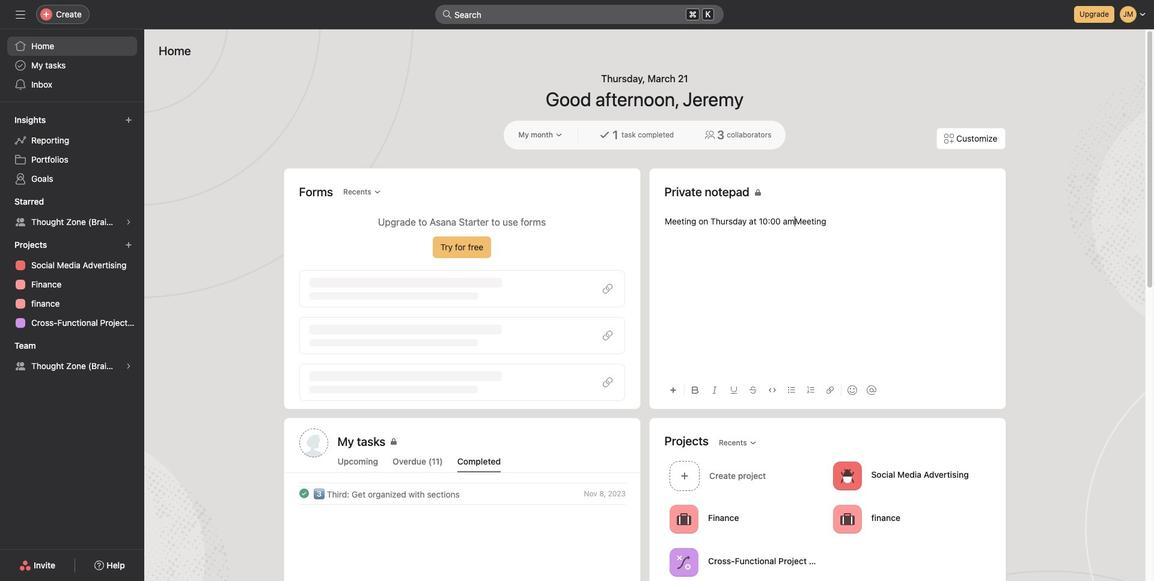 Task type: describe. For each thing, give the bounding box(es) containing it.
new project or portfolio image
[[125, 242, 132, 249]]

numbered list image
[[807, 387, 814, 394]]

prominent image
[[442, 10, 452, 19]]

emoji image
[[847, 386, 857, 395]]

italics image
[[711, 387, 718, 394]]

1 briefcase image from the left
[[676, 512, 691, 527]]

bold image
[[692, 387, 699, 394]]

Search tasks, projects, and more text field
[[435, 5, 724, 24]]

see details, thought zone (brainstorm space) image
[[125, 219, 132, 226]]

1 horizontal spatial list item
[[664, 458, 828, 495]]

see details, thought zone (brainstorm space) image
[[125, 363, 132, 370]]

projects element
[[0, 234, 144, 335]]

bug image
[[840, 469, 854, 484]]



Task type: vqa. For each thing, say whether or not it's contained in the screenshot.
Completed icon
yes



Task type: locate. For each thing, give the bounding box(es) containing it.
starred element
[[0, 191, 144, 234]]

line_and_symbols image
[[676, 556, 691, 570]]

teams element
[[0, 335, 144, 379]]

at mention image
[[866, 386, 876, 395]]

global element
[[0, 29, 144, 102]]

underline image
[[730, 387, 737, 394]]

code image
[[768, 387, 776, 394]]

completed image
[[297, 487, 311, 501]]

toolbar
[[664, 377, 990, 404]]

briefcase image down bug icon
[[840, 512, 854, 527]]

hide sidebar image
[[16, 10, 25, 19]]

strikethrough image
[[749, 387, 756, 394]]

add profile photo image
[[299, 429, 328, 458]]

bulleted list image
[[788, 387, 795, 394]]

2 briefcase image from the left
[[840, 512, 854, 527]]

None field
[[435, 5, 724, 24]]

0 horizontal spatial list item
[[285, 483, 640, 505]]

Completed checkbox
[[297, 487, 311, 501]]

briefcase image up line_and_symbols image
[[676, 512, 691, 527]]

list item
[[664, 458, 828, 495], [285, 483, 640, 505]]

link image
[[826, 387, 833, 394]]

briefcase image
[[676, 512, 691, 527], [840, 512, 854, 527]]

insights element
[[0, 109, 144, 191]]

insert an object image
[[669, 387, 676, 394]]

new insights image
[[125, 117, 132, 124]]

0 horizontal spatial briefcase image
[[676, 512, 691, 527]]

1 horizontal spatial briefcase image
[[840, 512, 854, 527]]



